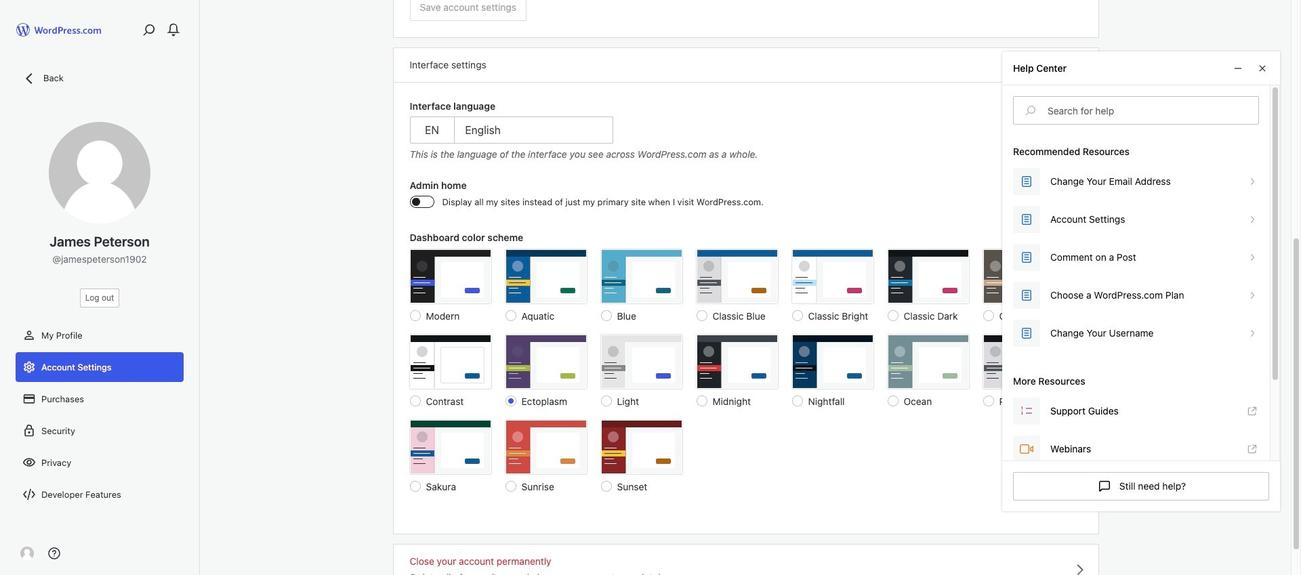Task type: vqa. For each thing, say whether or not it's contained in the screenshot.
the Reply
no



Task type: locate. For each thing, give the bounding box(es) containing it.
open search image
[[1014, 102, 1048, 119]]

ocean image
[[888, 335, 969, 390]]

2 vertical spatial group
[[410, 231, 1083, 505]]

visibility image
[[22, 456, 36, 470]]

3 group from the top
[[410, 231, 1083, 505]]

lock image
[[22, 425, 36, 438]]

None radio
[[410, 311, 421, 322], [601, 311, 612, 322], [888, 311, 899, 322], [410, 396, 421, 407], [601, 396, 612, 407], [697, 396, 708, 407], [888, 396, 899, 407], [506, 482, 516, 493], [601, 482, 612, 493], [410, 311, 421, 322], [601, 311, 612, 322], [888, 311, 899, 322], [410, 396, 421, 407], [601, 396, 612, 407], [697, 396, 708, 407], [888, 396, 899, 407], [506, 482, 516, 493], [601, 482, 612, 493]]

powder snow image
[[984, 335, 1065, 390]]

close help center image
[[1255, 60, 1271, 76]]

light image
[[601, 335, 683, 390]]

minimize help center image
[[1233, 60, 1245, 76]]

credit_card image
[[22, 393, 36, 406]]

james peterson image
[[49, 122, 151, 224], [20, 547, 34, 561]]

settings image
[[22, 361, 36, 374]]

modern image
[[410, 250, 491, 304]]

sakura image
[[410, 421, 491, 475]]

None radio
[[506, 311, 516, 322], [697, 311, 708, 322], [792, 311, 803, 322], [984, 311, 994, 322], [506, 396, 516, 407], [792, 396, 803, 407], [984, 396, 994, 407], [410, 482, 421, 493], [506, 311, 516, 322], [697, 311, 708, 322], [792, 311, 803, 322], [984, 311, 994, 322], [506, 396, 516, 407], [792, 396, 803, 407], [984, 396, 994, 407], [410, 482, 421, 493]]

sunrise image
[[506, 421, 587, 475]]

0 vertical spatial group
[[410, 99, 1083, 161]]

coffee image
[[984, 250, 1065, 304]]

classic bright image
[[792, 250, 874, 304]]

group
[[410, 99, 1083, 161], [410, 178, 1083, 217], [410, 231, 1083, 505]]

None search field
[[1014, 97, 1259, 124]]

1 vertical spatial group
[[410, 178, 1083, 217]]

0 vertical spatial james peterson image
[[49, 122, 151, 224]]

0 horizontal spatial james peterson image
[[20, 547, 34, 561]]

midnight image
[[697, 335, 778, 390]]



Task type: describe. For each thing, give the bounding box(es) containing it.
search results element
[[1014, 145, 1260, 347]]

aquatic image
[[506, 250, 587, 304]]

Search search field
[[1048, 97, 1259, 124]]

1 group from the top
[[410, 99, 1083, 161]]

2 group from the top
[[410, 178, 1083, 217]]

ectoplasm image
[[506, 335, 587, 390]]

sunset image
[[601, 421, 683, 475]]

1 horizontal spatial james peterson image
[[49, 122, 151, 224]]

classic dark image
[[888, 250, 969, 304]]

person image
[[22, 329, 36, 342]]

blue image
[[601, 250, 683, 304]]

classic blue image
[[697, 250, 778, 304]]

nightfall image
[[792, 335, 874, 390]]

contrast image
[[410, 335, 491, 390]]

1 vertical spatial james peterson image
[[20, 547, 34, 561]]



